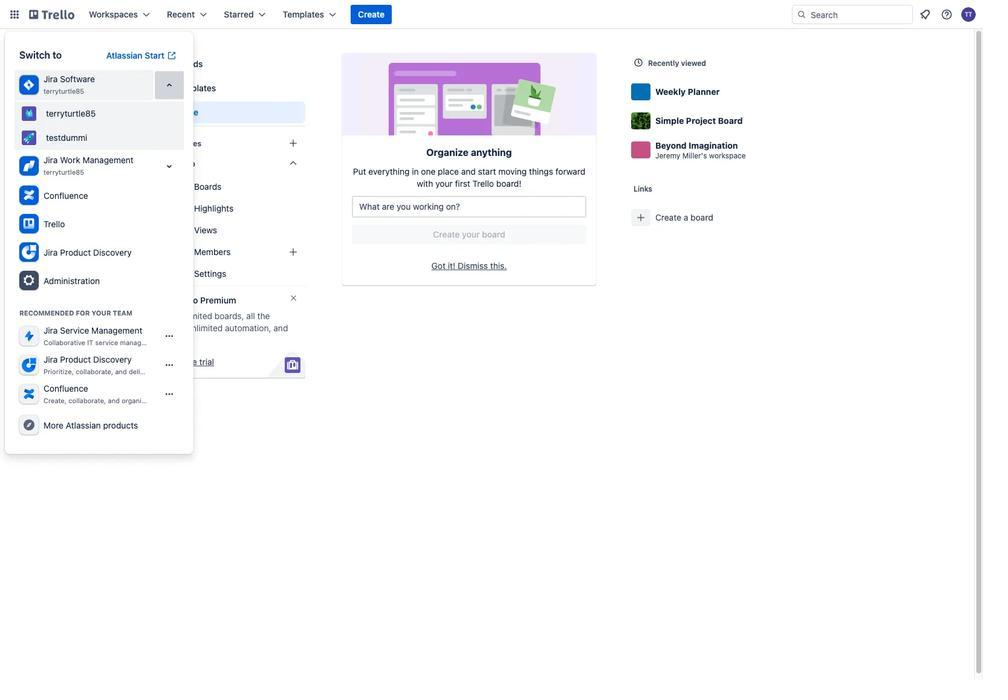 Task type: locate. For each thing, give the bounding box(es) containing it.
0 vertical spatial trello
[[473, 179, 494, 189]]

2 horizontal spatial create
[[656, 213, 681, 223]]

1 vertical spatial trello
[[44, 219, 65, 229]]

templates right starred dropdown button
[[283, 9, 324, 19]]

your down what are you working on? 'text field'
[[462, 229, 480, 239]]

jira for jira software terryturtle85
[[44, 74, 58, 84]]

terryturtle85 down work at the left top
[[44, 168, 84, 176]]

jira down recommended
[[44, 326, 58, 336]]

terryturtle85 up 'testdummi' in the left of the page
[[46, 109, 96, 119]]

workspaces up atlassian start
[[89, 9, 138, 19]]

board
[[691, 213, 713, 223], [482, 229, 505, 239]]

jira inside jira work management terryturtle85
[[44, 155, 58, 165]]

boards link for highlights link
[[151, 177, 305, 197]]

trello
[[473, 179, 494, 189], [44, 219, 65, 229], [175, 295, 198, 305]]

back to home image
[[29, 5, 74, 24]]

board up this.
[[482, 229, 505, 239]]

jira inside jira service management collaborative it service management
[[44, 326, 58, 336]]

management down testdummi link
[[83, 155, 134, 165]]

1 vertical spatial management
[[91, 326, 142, 336]]

links
[[634, 184, 652, 193]]

members
[[194, 247, 231, 257]]

1 vertical spatial atlassian
[[66, 420, 101, 430]]

0 horizontal spatial workspaces
[[89, 9, 138, 19]]

product down collaborative
[[60, 355, 91, 365]]

create your board button
[[352, 225, 587, 244]]

and inside put everything in one place and start moving things forward with your first trello board!
[[461, 167, 476, 177]]

terryturtle85
[[44, 87, 84, 95], [46, 109, 96, 119], [44, 168, 84, 176]]

0 vertical spatial management
[[83, 155, 134, 165]]

1 horizontal spatial templates
[[283, 9, 324, 19]]

atlassian
[[106, 50, 142, 60], [66, 420, 101, 430]]

templates button
[[276, 5, 343, 24]]

boards link up templates link
[[151, 53, 305, 75]]

jira software terryturtle85
[[44, 74, 95, 95]]

board right a
[[691, 213, 713, 223]]

2 confluence from the top
[[44, 384, 88, 394]]

2 jira from the top
[[44, 155, 58, 165]]

workspace
[[709, 151, 746, 160]]

got it! dismiss this. button
[[352, 256, 587, 276]]

unlimited down the boards,
[[187, 323, 223, 333]]

templates
[[283, 9, 324, 19], [175, 83, 216, 93]]

1 vertical spatial terryturtle85
[[46, 109, 96, 119]]

0 vertical spatial create
[[358, 9, 385, 19]]

collaborate,
[[76, 368, 113, 376], [69, 397, 106, 405]]

jira inside jira software terryturtle85
[[44, 74, 58, 84]]

0 vertical spatial your
[[436, 179, 453, 189]]

to
[[52, 49, 62, 61]]

0 vertical spatial discovery
[[93, 247, 132, 257]]

2 product from the top
[[60, 355, 91, 365]]

1 horizontal spatial board
[[691, 213, 713, 223]]

start up collapse image
[[145, 50, 164, 60]]

home link
[[151, 102, 305, 123]]

highlights link
[[151, 199, 305, 218]]

jira down the to
[[44, 74, 58, 84]]

1 vertical spatial create
[[656, 213, 681, 223]]

simple
[[656, 116, 684, 126]]

4 jira from the top
[[44, 326, 58, 336]]

workspaces up hello
[[158, 139, 201, 148]]

confluence for confluence
[[44, 190, 88, 200]]

simple project board
[[656, 116, 743, 126]]

1 boards link from the top
[[151, 53, 305, 75]]

5 jira from the top
[[44, 355, 58, 365]]

terryturtle85 link
[[15, 102, 184, 126]]

terryturtle85 inside "link"
[[46, 109, 96, 119]]

1 horizontal spatial atlassian
[[106, 50, 142, 60]]

terryturtle85 down software at the top left of page
[[44, 87, 84, 95]]

1 vertical spatial boards link
[[151, 177, 305, 197]]

discovery for jira product discovery prioritize, collaborate, and deliver new ideas
[[93, 355, 132, 365]]

search image
[[797, 10, 807, 19]]

put everything in one place and start moving things forward with your first trello board!
[[353, 167, 585, 189]]

1 vertical spatial board
[[482, 229, 505, 239]]

boards,
[[215, 311, 244, 321]]

boards
[[175, 59, 203, 69], [194, 182, 222, 192]]

and left the deliver
[[115, 368, 127, 376]]

management up service
[[91, 326, 142, 336]]

1 horizontal spatial trello
[[175, 295, 198, 305]]

2 vertical spatial your
[[151, 397, 165, 405]]

1 vertical spatial unlimited
[[187, 323, 223, 333]]

miller's
[[683, 151, 707, 160]]

0 horizontal spatial create
[[358, 9, 385, 19]]

in
[[412, 167, 419, 177]]

and inside 'jira product discovery prioritize, collaborate, and deliver new ideas'
[[115, 368, 127, 376]]

start up ideas
[[160, 357, 179, 367]]

1 horizontal spatial workspaces
[[158, 139, 201, 148]]

starred button
[[217, 5, 273, 24]]

things
[[529, 167, 553, 177]]

boards up highlights
[[194, 182, 222, 192]]

product up administration
[[60, 247, 91, 257]]

2 horizontal spatial trello
[[473, 179, 494, 189]]

1 vertical spatial collaborate,
[[69, 397, 106, 405]]

collaborate, up confluence create, collaborate, and organize your work in the left bottom of the page
[[76, 368, 113, 376]]

service
[[95, 339, 118, 347]]

confluence up the create,
[[44, 384, 88, 394]]

settings image
[[22, 273, 36, 288]]

it!
[[448, 261, 455, 271]]

trello inside try trello premium get unlimited boards, all the views, unlimited automation, and more.
[[175, 295, 198, 305]]

2 horizontal spatial your
[[462, 229, 480, 239]]

1 jira from the top
[[44, 74, 58, 84]]

product
[[60, 247, 91, 257], [60, 355, 91, 365]]

0 vertical spatial collaborate,
[[76, 368, 113, 376]]

0 vertical spatial boards link
[[151, 53, 305, 75]]

1 discovery from the top
[[93, 247, 132, 257]]

board image
[[155, 57, 170, 71]]

confluence inside confluence create, collaborate, and organize your work
[[44, 384, 88, 394]]

create for create your board
[[433, 229, 460, 239]]

management inside jira service management collaborative it service management
[[91, 326, 142, 336]]

jira inside 'jira product discovery prioritize, collaborate, and deliver new ideas'
[[44, 355, 58, 365]]

2 discovery from the top
[[93, 355, 132, 365]]

unlimited up views,
[[176, 311, 212, 321]]

create
[[358, 9, 385, 19], [656, 213, 681, 223], [433, 229, 460, 239]]

product for jira product discovery prioritize, collaborate, and deliver new ideas
[[60, 355, 91, 365]]

1 vertical spatial product
[[60, 355, 91, 365]]

0 vertical spatial templates
[[283, 9, 324, 19]]

recommended for your team
[[19, 309, 132, 317]]

your down place
[[436, 179, 453, 189]]

boards right board image
[[175, 59, 203, 69]]

templates up home
[[175, 83, 216, 93]]

recent button
[[160, 5, 214, 24]]

jeremy
[[656, 151, 680, 160]]

trello up jira product discovery
[[44, 219, 65, 229]]

atlassian right more
[[66, 420, 101, 430]]

0 vertical spatial terryturtle85
[[44, 87, 84, 95]]

1 horizontal spatial your
[[436, 179, 453, 189]]

atlassian inside atlassian start link
[[106, 50, 142, 60]]

boards link
[[151, 53, 305, 75], [151, 177, 305, 197]]

create inside button
[[358, 9, 385, 19]]

jira left work at the left top
[[44, 155, 58, 165]]

jira service management collaborative it service management
[[44, 326, 161, 347]]

and left organize
[[108, 397, 120, 405]]

confluence down work at the left top
[[44, 190, 88, 200]]

organize anything
[[426, 147, 512, 158]]

terry turtle (terryturtle) image
[[962, 7, 976, 22]]

place
[[438, 167, 459, 177]]

collaborative
[[44, 339, 85, 347]]

beyond imagination jeremy miller's workspace
[[656, 140, 746, 160]]

collaborate, inside 'jira product discovery prioritize, collaborate, and deliver new ideas'
[[76, 368, 113, 376]]

0 vertical spatial workspaces
[[89, 9, 138, 19]]

your left 'work'
[[151, 397, 165, 405]]

your inside button
[[462, 229, 480, 239]]

template board image
[[155, 81, 170, 96]]

more atlassian products link
[[15, 411, 184, 440]]

product inside 'jira product discovery prioritize, collaborate, and deliver new ideas'
[[60, 355, 91, 365]]

start free trial button
[[160, 356, 214, 368]]

jira service management options menu image
[[164, 331, 174, 341]]

management for jira service management
[[91, 326, 142, 336]]

0 vertical spatial unlimited
[[176, 311, 212, 321]]

organize
[[426, 147, 469, 158]]

atlassian start
[[106, 50, 164, 60]]

1 vertical spatial start
[[160, 357, 179, 367]]

planner
[[688, 87, 720, 97]]

switch to
[[19, 49, 62, 61]]

3 jira from the top
[[44, 247, 58, 257]]

and inside confluence create, collaborate, and organize your work
[[108, 397, 120, 405]]

discovery down service
[[93, 355, 132, 365]]

2 boards link from the top
[[151, 177, 305, 197]]

0 vertical spatial start
[[145, 50, 164, 60]]

and right "automation,"
[[274, 323, 288, 333]]

got it! dismiss this.
[[432, 261, 507, 271]]

imagination
[[689, 140, 738, 150]]

everything
[[368, 167, 410, 177]]

create a workspace image
[[286, 136, 301, 151]]

0 horizontal spatial board
[[482, 229, 505, 239]]

0 notifications image
[[918, 7, 932, 22]]

software
[[60, 74, 95, 84]]

1 product from the top
[[60, 247, 91, 257]]

0 horizontal spatial trello
[[44, 219, 65, 229]]

and up first
[[461, 167, 476, 177]]

your
[[436, 179, 453, 189], [462, 229, 480, 239], [151, 397, 165, 405]]

2 vertical spatial create
[[433, 229, 460, 239]]

1 vertical spatial discovery
[[93, 355, 132, 365]]

jira up prioritize,
[[44, 355, 58, 365]]

confluence create, collaborate, and organize your work
[[44, 384, 182, 405]]

0 horizontal spatial your
[[151, 397, 165, 405]]

management inside jira work management terryturtle85
[[83, 155, 134, 165]]

trello right try
[[175, 295, 198, 305]]

trello inside put everything in one place and start moving things forward with your first trello board!
[[473, 179, 494, 189]]

put
[[353, 167, 366, 177]]

jira up administration
[[44, 247, 58, 257]]

got
[[432, 261, 446, 271]]

confluence options menu image
[[164, 389, 174, 399]]

discovery inside 'jira product discovery prioritize, collaborate, and deliver new ideas'
[[93, 355, 132, 365]]

discovery down trello link
[[93, 247, 132, 257]]

1 confluence from the top
[[44, 190, 88, 200]]

views link
[[151, 221, 305, 240]]

weekly planner
[[656, 87, 720, 97]]

your inside put everything in one place and start moving things forward with your first trello board!
[[436, 179, 453, 189]]

1 vertical spatial confluence
[[44, 384, 88, 394]]

1 horizontal spatial create
[[433, 229, 460, 239]]

0 horizontal spatial atlassian
[[66, 420, 101, 430]]

jira for jira product discovery
[[44, 247, 58, 257]]

0 vertical spatial confluence
[[44, 190, 88, 200]]

0 vertical spatial atlassian
[[106, 50, 142, 60]]

anything
[[471, 147, 512, 158]]

2 vertical spatial trello
[[175, 295, 198, 305]]

create for create a board
[[656, 213, 681, 223]]

atlassian left board image
[[106, 50, 142, 60]]

0 vertical spatial product
[[60, 247, 91, 257]]

2 vertical spatial terryturtle85
[[44, 168, 84, 176]]

What are you working on? text field
[[352, 196, 587, 218]]

1 vertical spatial templates
[[175, 83, 216, 93]]

collaborate, up more atlassian products
[[69, 397, 106, 405]]

simple project board link
[[626, 106, 833, 135]]

testdummi link
[[15, 126, 184, 150]]

weekly planner link
[[626, 77, 833, 106]]

the
[[257, 311, 270, 321]]

1 vertical spatial your
[[462, 229, 480, 239]]

boards link up highlights link
[[151, 177, 305, 197]]

trello down start
[[473, 179, 494, 189]]

jira product discovery
[[44, 247, 132, 257]]

workspaces
[[89, 9, 138, 19], [158, 139, 201, 148]]

workspaces inside dropdown button
[[89, 9, 138, 19]]

jira for jira work management terryturtle85
[[44, 155, 58, 165]]

create for create
[[358, 9, 385, 19]]

board for create your board
[[482, 229, 505, 239]]

members link
[[151, 242, 305, 262]]

confluence
[[44, 190, 88, 200], [44, 384, 88, 394]]

dismiss
[[458, 261, 488, 271]]

0 vertical spatial board
[[691, 213, 713, 223]]



Task type: describe. For each thing, give the bounding box(es) containing it.
and inside try trello premium get unlimited boards, all the views, unlimited automation, and more.
[[274, 323, 288, 333]]

new
[[152, 368, 165, 376]]

templates link
[[151, 77, 305, 99]]

jira work management terryturtle85
[[44, 155, 134, 176]]

premium
[[200, 295, 236, 305]]

recently
[[648, 59, 679, 67]]

start inside 'start free trial' button
[[160, 357, 179, 367]]

with
[[417, 179, 433, 189]]

one
[[421, 167, 436, 177]]

service
[[60, 326, 89, 336]]

products
[[103, 420, 138, 430]]

product for jira product discovery
[[60, 247, 91, 257]]

h
[[159, 159, 166, 169]]

more atlassian products
[[44, 420, 138, 430]]

jira for jira product discovery prioritize, collaborate, and deliver new ideas
[[44, 355, 58, 365]]

deliver
[[129, 368, 150, 376]]

recently viewed
[[648, 59, 706, 67]]

jira product discovery prioritize, collaborate, and deliver new ideas
[[44, 355, 184, 376]]

settings link
[[151, 264, 305, 284]]

highlights
[[194, 203, 234, 213]]

prioritize,
[[44, 368, 74, 376]]

work
[[167, 397, 182, 405]]

administration link
[[15, 267, 184, 295]]

templates inside dropdown button
[[283, 9, 324, 19]]

boards link for templates link
[[151, 53, 305, 75]]

create button
[[351, 5, 392, 24]]

terryturtle85 inside jira software terryturtle85
[[44, 87, 84, 95]]

more
[[44, 420, 64, 430]]

create your board
[[433, 229, 505, 239]]

try trello premium get unlimited boards, all the views, unlimited automation, and more.
[[160, 295, 288, 345]]

it
[[87, 339, 93, 347]]

project
[[686, 116, 716, 126]]

Search field
[[807, 5, 913, 24]]

beyond
[[656, 140, 687, 150]]

all
[[246, 311, 255, 321]]

recommended
[[19, 309, 74, 317]]

views,
[[160, 323, 185, 333]]

free
[[182, 357, 197, 367]]

jira product discovery options menu image
[[164, 360, 174, 370]]

workspaces button
[[82, 5, 157, 24]]

jira product discovery link
[[15, 238, 184, 267]]

terryturtle85 inside jira work management terryturtle85
[[44, 168, 84, 176]]

views
[[194, 225, 217, 235]]

start
[[478, 167, 496, 177]]

organize
[[122, 397, 149, 405]]

confluence link
[[15, 181, 184, 210]]

more.
[[160, 335, 183, 345]]

jira for jira service management collaborative it service management
[[44, 326, 58, 336]]

ideas
[[167, 368, 184, 376]]

0 horizontal spatial templates
[[175, 83, 216, 93]]

open information menu image
[[941, 8, 953, 21]]

settings
[[194, 269, 226, 279]]

start inside atlassian start link
[[145, 50, 164, 60]]

team
[[113, 309, 132, 317]]

collaborate, inside confluence create, collaborate, and organize your work
[[69, 397, 106, 405]]

try
[[160, 295, 173, 305]]

management
[[120, 339, 161, 347]]

testdummi
[[46, 133, 87, 143]]

forward
[[556, 167, 585, 177]]

1 vertical spatial workspaces
[[158, 139, 201, 148]]

trello link
[[15, 210, 184, 238]]

automation,
[[225, 323, 271, 333]]

board!
[[496, 179, 522, 189]]

trial
[[199, 357, 214, 367]]

your inside confluence create, collaborate, and organize your work
[[151, 397, 165, 405]]

atlassian inside more atlassian products link
[[66, 420, 101, 430]]

0 vertical spatial boards
[[175, 59, 203, 69]]

confluence for confluence create, collaborate, and organize your work
[[44, 384, 88, 394]]

board for create a board
[[691, 213, 713, 223]]

get
[[160, 311, 174, 321]]

home
[[175, 107, 198, 117]]

atlassian start link
[[99, 46, 184, 65]]

discovery for jira product discovery
[[93, 247, 132, 257]]

this.
[[490, 261, 507, 271]]

primary element
[[0, 0, 983, 29]]

switch to… image
[[8, 8, 21, 21]]

create a board
[[656, 213, 713, 223]]

1 vertical spatial boards
[[194, 182, 222, 192]]

your
[[92, 309, 111, 317]]

expand image
[[162, 159, 177, 174]]

management for jira work management
[[83, 155, 134, 165]]

viewed
[[681, 59, 706, 67]]

create,
[[44, 397, 67, 405]]

board
[[718, 116, 743, 126]]

hello
[[175, 159, 195, 169]]

moving
[[498, 167, 527, 177]]

add image
[[286, 245, 301, 259]]

collapse image
[[162, 78, 177, 93]]

starred
[[224, 9, 254, 19]]

for
[[76, 309, 90, 317]]

start free trial
[[160, 357, 214, 367]]

a
[[684, 213, 688, 223]]



Task type: vqa. For each thing, say whether or not it's contained in the screenshot.
top Workspaces
yes



